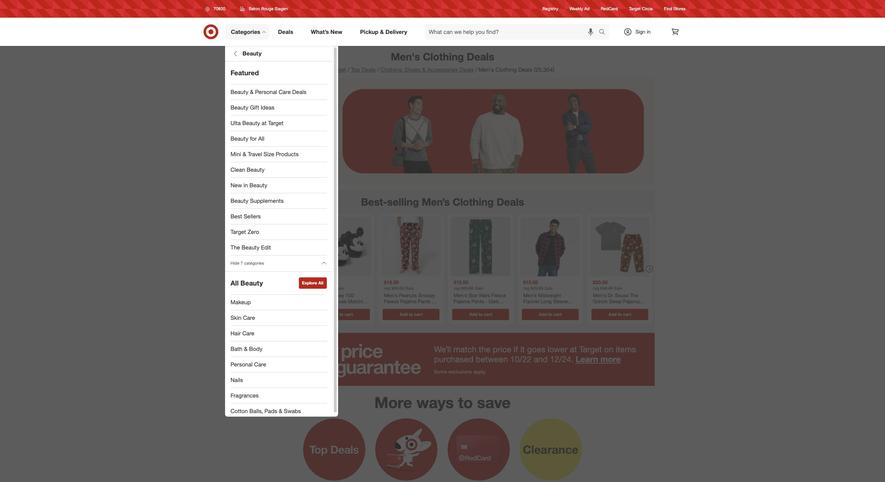 Task type: locate. For each thing, give the bounding box(es) containing it.
reg for men's peanuts snoopy fleece pajama pants - red xl
[[384, 286, 390, 291]]

care right skin
[[243, 314, 255, 321]]

all inside the beauty for all link
[[258, 135, 265, 142]]

1 add from the left
[[330, 312, 338, 317]]

pants inside $15.00 reg $20.00 sale men's peanuts snoopy fleece pajama pants - red xl
[[418, 299, 431, 305]]

mini & travel size products link
[[225, 147, 333, 162]]

reg inside $14.45 reg $17.00 sale men's disney 100 mickey mouse matching family slippers - red 10-13
[[315, 286, 321, 291]]

- down wars
[[486, 299, 488, 305]]

13 for family
[[322, 311, 328, 317]]

mini & travel size products
[[231, 151, 299, 158]]

$20.00 up star
[[461, 286, 474, 291]]

2 horizontal spatial $20.00
[[593, 279, 608, 285]]

10- for family
[[315, 311, 322, 317]]

13 down cozy
[[263, 311, 268, 317]]

add for dark
[[470, 312, 478, 317]]

all
[[258, 135, 265, 142], [231, 279, 239, 287], [319, 280, 324, 286]]

seuss
[[615, 292, 629, 298]]

swabs
[[284, 408, 301, 415]]

balls,
[[250, 408, 263, 415]]

explore all
[[302, 280, 324, 286]]

0 horizontal spatial matching
[[278, 299, 299, 305]]

add to cart for slippers
[[330, 312, 353, 317]]

red inside $4.25 reg $5.00 men's disney 100 mickey mouse matching family cozy socks - red 10-13
[[245, 311, 254, 317]]

0 horizontal spatial xl
[[395, 305, 400, 311]]

0 horizontal spatial personal
[[231, 361, 253, 368]]

fleece inside $15.00 reg $20.00 sale men's peanuts snoopy fleece pajama pants - red xl
[[384, 299, 399, 305]]

$15.00 for star
[[454, 279, 469, 285]]

for
[[250, 135, 257, 142]]

xl inside $15.00 reg $20.00 sale men's peanuts snoopy fleece pajama pants - red xl
[[395, 305, 400, 311]]

sale up seuss
[[615, 286, 623, 291]]

1 horizontal spatial $20.00
[[461, 286, 474, 291]]

ideas
[[261, 104, 275, 111]]

the beauty edit
[[231, 244, 271, 251]]

pajama up gray/red
[[623, 299, 640, 305]]

100 inside $4.25 reg $5.00 men's disney 100 mickey mouse matching family cozy socks - red 10-13
[[276, 292, 284, 298]]

beauty down select
[[247, 166, 265, 173]]

add to cart button down $17.00
[[313, 309, 370, 320]]

1 pants from the left
[[418, 299, 431, 305]]

- right 2pc
[[612, 305, 614, 311]]

0 vertical spatial new
[[331, 28, 343, 35]]

/ left top at the left of page
[[348, 66, 350, 73]]

$20.00 up '$30.00'
[[593, 279, 608, 285]]

mickey inside $4.25 reg $5.00 men's disney 100 mickey mouse matching family cozy socks - red 10-13
[[245, 299, 261, 305]]

7
[[241, 261, 243, 266]]

reg inside "$20.00 reg $30.00 sale men's dr. seuss the grinch sleep pajama set 2pc - gray/red xl"
[[593, 286, 599, 291]]

0 horizontal spatial disney
[[260, 292, 275, 298]]

to down the peanuts
[[409, 312, 413, 317]]

at down the ideas
[[262, 120, 267, 127]]

2 horizontal spatial all
[[319, 280, 324, 286]]

/ right accessories
[[476, 66, 478, 73]]

red inside $14.45 reg $17.00 sale men's disney 100 mickey mouse matching family slippers - red 10-13
[[353, 305, 362, 311]]

add for red
[[400, 312, 408, 317]]

target circle link
[[630, 6, 653, 12]]

5 cart from the left
[[623, 312, 632, 317]]

best
[[231, 213, 242, 220]]

0 horizontal spatial 10-
[[255, 311, 263, 317]]

13 inside $4.25 reg $5.00 men's disney 100 mickey mouse matching family cozy socks - red 10-13
[[263, 311, 268, 317]]

1 horizontal spatial personal
[[255, 88, 277, 96]]

0 vertical spatial the
[[231, 244, 240, 251]]

hide
[[231, 261, 240, 266]]

12/24.
[[550, 354, 574, 365]]

family inside $14.45 reg $17.00 sale men's disney 100 mickey mouse matching family slippers - red 10-13
[[315, 305, 329, 311]]

supplements
[[250, 197, 284, 204]]

family up skin care
[[245, 305, 259, 311]]

family inside $4.25 reg $5.00 men's disney 100 mickey mouse matching family cozy socks - red 10-13
[[245, 305, 259, 311]]

2 reg from the left
[[315, 286, 321, 291]]

4 add to cart from the left
[[539, 312, 562, 317]]

1 horizontal spatial new
[[331, 28, 343, 35]]

add down slippers at the left bottom
[[330, 312, 338, 317]]

deals inside 'carousel' region
[[497, 196, 525, 208]]

add for set
[[609, 312, 617, 317]]

0 horizontal spatial $20.00
[[392, 286, 404, 291]]

2 horizontal spatial /
[[476, 66, 478, 73]]

1 vertical spatial the
[[630, 292, 639, 298]]

0 vertical spatial at
[[262, 120, 267, 127]]

mouse up slippers at the left bottom
[[332, 299, 347, 305]]

reg inside $15.00 reg $20.00 sale men's star wars fleece pajama pants - dark green s
[[454, 286, 460, 291]]

& up 'beauty gift ideas'
[[250, 88, 254, 96]]

0 horizontal spatial family
[[245, 305, 259, 311]]

pajama down the peanuts
[[400, 299, 417, 305]]

on
[[605, 344, 614, 355]]

disney
[[260, 292, 275, 298], [329, 292, 344, 298]]

$15.00 inside $15.00 reg $20.00 sale men's star wars fleece pajama pants - dark green s
[[454, 279, 469, 285]]

10-
[[255, 311, 263, 317], [315, 311, 322, 317]]

red for matching
[[245, 311, 254, 317]]

5 add to cart from the left
[[609, 312, 632, 317]]

1 vertical spatial personal
[[231, 361, 253, 368]]

& right pads
[[279, 408, 283, 415]]

0 horizontal spatial 13
[[263, 311, 268, 317]]

sale up ulta beauty at target
[[250, 102, 277, 118]]

men's
[[391, 50, 420, 63], [479, 66, 494, 73], [245, 292, 258, 298], [315, 292, 328, 298], [384, 292, 398, 298], [454, 292, 467, 298], [593, 292, 607, 298]]

new right 'what's'
[[331, 28, 343, 35]]

2 add to cart button from the left
[[383, 309, 440, 320]]

4 add from the left
[[539, 312, 547, 317]]

5 reg from the left
[[524, 286, 530, 291]]

1 horizontal spatial $15.00
[[454, 279, 469, 285]]

beauty down featured
[[231, 88, 249, 96]]

sale inside "$20.00 reg $30.00 sale men's dr. seuss the grinch sleep pajama set 2pc - gray/red xl"
[[615, 286, 623, 291]]

3 $15.00 from the left
[[524, 279, 538, 285]]

2 cart from the left
[[414, 312, 423, 317]]

cart down slippers at the left bottom
[[345, 312, 353, 317]]

/ left clothing,
[[378, 66, 379, 73]]

0 horizontal spatial mickey
[[245, 299, 261, 305]]

1 horizontal spatial mickey
[[315, 299, 330, 305]]

all right for
[[258, 135, 265, 142]]

fleece down the peanuts
[[384, 299, 399, 305]]

1 horizontal spatial the
[[630, 292, 639, 298]]

$20.00 up the peanuts
[[392, 286, 404, 291]]

reg inside $4.25 reg $5.00 men's disney 100 mickey mouse matching family cozy socks - red 10-13
[[245, 286, 251, 291]]

10- down cozy
[[255, 311, 263, 317]]

13 inside $14.45 reg $17.00 sale men's disney 100 mickey mouse matching family slippers - red 10-13
[[322, 311, 328, 317]]

1 horizontal spatial 100
[[346, 292, 354, 298]]

sale up the peanuts
[[406, 286, 414, 291]]

target left on
[[580, 344, 602, 355]]

beauty down 'categories'
[[241, 279, 263, 287]]

2 vertical spatial clothing
[[453, 196, 494, 208]]

beauty up featured
[[243, 50, 262, 57]]

$15.00 reg $20.00 sale men's peanuts snoopy fleece pajama pants - red xl
[[384, 279, 435, 311]]

what's new link
[[305, 24, 352, 40]]

3 add to cart from the left
[[470, 312, 492, 317]]

10- down $17.00
[[315, 311, 322, 317]]

red inside $15.00 reg $20.00 sale men's peanuts snoopy fleece pajama pants - red xl
[[384, 305, 393, 311]]

sale inside $15.00 reg $20.00 sale men's star wars fleece pajama pants - dark green s
[[475, 286, 483, 291]]

men's midweight flannel long sleeve button-down shirt - goodfellow & co™ red m image
[[521, 217, 581, 277]]

1 horizontal spatial pants
[[472, 299, 484, 305]]

2 horizontal spatial pajama
[[623, 299, 640, 305]]

0 horizontal spatial in
[[244, 182, 248, 189]]

xl right gray/red
[[638, 305, 643, 311]]

registry link
[[543, 6, 559, 12]]

2 horizontal spatial $15.00
[[524, 279, 538, 285]]

sale up wars
[[475, 286, 483, 291]]

- right socks at left bottom
[[288, 305, 290, 311]]

1 add to cart from the left
[[330, 312, 353, 317]]

1 horizontal spatial at
[[570, 344, 577, 355]]

$25.00
[[531, 286, 544, 291]]

1 10- from the left
[[255, 311, 263, 317]]

mouse
[[262, 299, 277, 305], [332, 299, 347, 305]]

bath & body link
[[225, 342, 333, 357]]

1 horizontal spatial pajama
[[454, 299, 470, 305]]

reg inside $15.00 reg $25.00 sale
[[524, 286, 530, 291]]

1 100 from the left
[[276, 292, 284, 298]]

1 reg from the left
[[245, 286, 251, 291]]

$15.00
[[384, 279, 399, 285], [454, 279, 469, 285], [524, 279, 538, 285]]

2 matching from the left
[[348, 299, 369, 305]]

fleece for red
[[384, 299, 399, 305]]

100 inside $14.45 reg $17.00 sale men's disney 100 mickey mouse matching family slippers - red 10-13
[[346, 292, 354, 298]]

1 horizontal spatial /
[[378, 66, 379, 73]]

add to cart button down sleep
[[592, 309, 649, 320]]

add to cart down s
[[470, 312, 492, 317]]

men's disney 100 mickey mouse matching family slippers - red 10-13 image
[[312, 217, 372, 277]]

2 add to cart from the left
[[400, 312, 423, 317]]

$20.00 inside $15.00 reg $20.00 sale men's peanuts snoopy fleece pajama pants - red xl
[[392, 286, 404, 291]]

5 add from the left
[[609, 312, 617, 317]]

to down $15.00 reg $25.00 sale
[[548, 312, 553, 317]]

add down 2pc
[[609, 312, 617, 317]]

ulta beauty at target
[[231, 120, 284, 127]]

- down snoopy
[[432, 299, 434, 305]]

men's clothing deals target / top deals / clothing, shoes & accessories deals / men's clothing deals (25,354)
[[331, 50, 555, 73]]

xl inside "$20.00 reg $30.00 sale men's dr. seuss the grinch sleep pajama set 2pc - gray/red xl"
[[638, 305, 643, 311]]

rouge
[[261, 6, 274, 11]]

1 horizontal spatial disney
[[329, 292, 344, 298]]

men's inside $14.45 reg $17.00 sale men's disney 100 mickey mouse matching family slippers - red 10-13
[[315, 292, 328, 298]]

2 horizontal spatial red
[[384, 305, 393, 311]]

1 horizontal spatial 13
[[322, 311, 328, 317]]

1 horizontal spatial family
[[315, 305, 329, 311]]

- right slippers at the left bottom
[[350, 305, 352, 311]]

2 100 from the left
[[346, 292, 354, 298]]

& right mini
[[243, 151, 246, 158]]

2 13 from the left
[[322, 311, 328, 317]]

4 cart from the left
[[554, 312, 562, 317]]

add to cart down $25.00
[[539, 312, 562, 317]]

0 horizontal spatial mouse
[[262, 299, 277, 305]]

fragrances
[[231, 392, 259, 399]]

2 mouse from the left
[[332, 299, 347, 305]]

1 family from the left
[[245, 305, 259, 311]]

5 add to cart button from the left
[[592, 309, 649, 320]]

apply.
[[474, 369, 486, 375]]

0 vertical spatial in
[[647, 29, 651, 35]]

cart down dark at the bottom of page
[[484, 312, 492, 317]]

reg inside $15.00 reg $20.00 sale men's peanuts snoopy fleece pajama pants - red xl
[[384, 286, 390, 291]]

1 add to cart button from the left
[[313, 309, 370, 320]]

categories
[[244, 261, 264, 266]]

pajama up green in the bottom right of the page
[[454, 299, 470, 305]]

beauty for all link
[[225, 131, 333, 147]]

$15.00 inside $15.00 reg $20.00 sale men's peanuts snoopy fleece pajama pants - red xl
[[384, 279, 399, 285]]

pajama
[[400, 299, 417, 305], [454, 299, 470, 305], [623, 299, 640, 305]]

add to cart button for dark
[[452, 309, 509, 320]]

men's inside "$20.00 reg $30.00 sale men's dr. seuss the grinch sleep pajama set 2pc - gray/red xl"
[[593, 292, 607, 298]]

what's
[[311, 28, 329, 35]]

(25,354)
[[534, 66, 555, 73]]

1 mickey from the left
[[245, 299, 261, 305]]

1 pajama from the left
[[400, 299, 417, 305]]

care inside "link"
[[254, 361, 266, 368]]

in for new
[[244, 182, 248, 189]]

categories link
[[225, 24, 269, 40]]

bath & body
[[231, 346, 263, 353]]

the beauty edit link
[[225, 240, 333, 256]]

sale inside $15.00 reg $25.00 sale
[[545, 286, 553, 291]]

1 / from the left
[[348, 66, 350, 73]]

0 horizontal spatial $15.00
[[384, 279, 399, 285]]

disney inside $14.45 reg $17.00 sale men's disney 100 mickey mouse matching family slippers - red 10-13
[[329, 292, 344, 298]]

target left circle at the top of the page
[[630, 6, 641, 11]]

add to cart down gray/red
[[609, 312, 632, 317]]

0 horizontal spatial 100
[[276, 292, 284, 298]]

learn
[[576, 354, 599, 365]]

2 add from the left
[[400, 312, 408, 317]]

sale for reg
[[545, 286, 553, 291]]

100 up socks at left bottom
[[276, 292, 284, 298]]

$20.00 inside "$20.00 reg $30.00 sale men's dr. seuss the grinch sleep pajama set 2pc - gray/red xl"
[[593, 279, 608, 285]]

new
[[331, 28, 343, 35], [231, 182, 242, 189]]

fleece up dark at the bottom of page
[[492, 292, 506, 298]]

1 vertical spatial in
[[244, 182, 248, 189]]

2 disney from the left
[[329, 292, 344, 298]]

men's peanuts snoopy fleece pajama pants - red xl image
[[381, 217, 441, 277]]

care right hair
[[243, 330, 255, 337]]

some
[[434, 369, 448, 375]]

What can we help you find? suggestions appear below search field
[[425, 24, 601, 40]]

pants down star
[[472, 299, 484, 305]]

ways
[[417, 393, 454, 412]]

wars
[[479, 292, 490, 298]]

between
[[476, 354, 508, 365]]

cotton balls, pads & swabs link
[[225, 404, 333, 419]]

add to cart button down the peanuts
[[383, 309, 440, 320]]

$20.00 inside $15.00 reg $20.00 sale men's star wars fleece pajama pants - dark green s
[[461, 286, 474, 291]]

mickey down $17.00
[[315, 299, 330, 305]]

add to cart down the peanuts
[[400, 312, 423, 317]]

at inside we'll match the price if it goes lower at target on items purchased between 10/22 and 12/24.
[[570, 344, 577, 355]]

mouse up cozy
[[262, 299, 277, 305]]

match
[[454, 344, 477, 355]]

add down s
[[470, 312, 478, 317]]

1 horizontal spatial red
[[353, 305, 362, 311]]

set
[[593, 305, 601, 311]]

exclusions
[[449, 369, 472, 375]]

1 horizontal spatial mouse
[[332, 299, 347, 305]]

cart
[[345, 312, 353, 317], [414, 312, 423, 317], [484, 312, 492, 317], [554, 312, 562, 317], [623, 312, 632, 317]]

2 xl from the left
[[638, 305, 643, 311]]

0 horizontal spatial pants
[[418, 299, 431, 305]]

more
[[601, 354, 621, 365]]

& right bath
[[244, 346, 248, 353]]

disney down $17.00
[[329, 292, 344, 298]]

0 horizontal spatial red
[[245, 311, 254, 317]]

1 $15.00 from the left
[[384, 279, 399, 285]]

0 horizontal spatial /
[[348, 66, 350, 73]]

matching up socks at left bottom
[[278, 299, 299, 305]]

purchased
[[434, 354, 474, 365]]

1 disney from the left
[[260, 292, 275, 298]]

2 pajama from the left
[[454, 299, 470, 305]]

target circle
[[630, 6, 653, 11]]

1 horizontal spatial fleece
[[492, 292, 506, 298]]

disney inside $4.25 reg $5.00 men's disney 100 mickey mouse matching family cozy socks - red 10-13
[[260, 292, 275, 298]]

sale inside $15.00 reg $20.00 sale men's peanuts snoopy fleece pajama pants - red xl
[[406, 286, 414, 291]]

2 pants from the left
[[472, 299, 484, 305]]

1 vertical spatial fleece
[[384, 299, 399, 305]]

0 horizontal spatial fleece
[[384, 299, 399, 305]]

0 vertical spatial fleece
[[492, 292, 506, 298]]

$20.00 reg $30.00 sale men's dr. seuss the grinch sleep pajama set 2pc - gray/red xl
[[593, 279, 643, 311]]

pants inside $15.00 reg $20.00 sale men's star wars fleece pajama pants - dark green s
[[472, 299, 484, 305]]

/
[[348, 66, 350, 73], [378, 66, 379, 73], [476, 66, 478, 73]]

redcard link
[[601, 6, 618, 12]]

mickey down $5.00
[[245, 299, 261, 305]]

sale for men's star wars fleece pajama pants - dark green s
[[475, 286, 483, 291]]

red
[[353, 305, 362, 311], [384, 305, 393, 311], [245, 311, 254, 317]]

the right seuss
[[630, 292, 639, 298]]

new down clean
[[231, 182, 242, 189]]

explore all link
[[299, 278, 327, 289]]

3 add to cart button from the left
[[452, 309, 509, 320]]

disney down $5.00
[[260, 292, 275, 298]]

personal up the ideas
[[255, 88, 277, 96]]

& inside 'men's clothing deals target / top deals / clothing, shoes & accessories deals / men's clothing deals (25,354)'
[[422, 66, 426, 73]]

clothing, shoes & accessories deals link
[[381, 66, 474, 73]]

at
[[262, 120, 267, 127], [570, 344, 577, 355]]

$14.45
[[315, 279, 329, 285]]

target left top at the left of page
[[331, 66, 347, 73]]

10- for cozy
[[255, 311, 263, 317]]

add down the peanuts
[[400, 312, 408, 317]]

1 13 from the left
[[263, 311, 268, 317]]

100
[[276, 292, 284, 298], [346, 292, 354, 298]]

to for red
[[409, 312, 413, 317]]

1 horizontal spatial matching
[[348, 299, 369, 305]]

-
[[432, 299, 434, 305], [486, 299, 488, 305], [288, 305, 290, 311], [350, 305, 352, 311], [612, 305, 614, 311]]

beauty left for
[[231, 135, 249, 142]]

to down gray/red
[[618, 312, 622, 317]]

2 $15.00 from the left
[[454, 279, 469, 285]]

0 horizontal spatial new
[[231, 182, 242, 189]]

1 vertical spatial at
[[570, 344, 577, 355]]

target left the zero
[[231, 228, 246, 236]]

pajama for xl
[[400, 299, 417, 305]]

beauty up beauty supplements in the left of the page
[[250, 182, 268, 189]]

add to cart button down $25.00
[[522, 309, 579, 320]]

care down body
[[254, 361, 266, 368]]

3 pajama from the left
[[623, 299, 640, 305]]

find
[[665, 6, 673, 11]]

we'll
[[434, 344, 451, 355]]

2 family from the left
[[315, 305, 329, 311]]

at right lower
[[570, 344, 577, 355]]

skin care link
[[225, 311, 333, 326]]

grinch
[[593, 299, 608, 305]]

1 vertical spatial new
[[231, 182, 242, 189]]

2 10- from the left
[[315, 311, 322, 317]]

cart down snoopy
[[414, 312, 423, 317]]

men's inside $15.00 reg $20.00 sale men's peanuts snoopy fleece pajama pants - red xl
[[384, 292, 398, 298]]

all right explore
[[319, 280, 324, 286]]

fleece inside $15.00 reg $20.00 sale men's star wars fleece pajama pants - dark green s
[[492, 292, 506, 298]]

in down clean beauty
[[244, 182, 248, 189]]

all left $4.25
[[231, 279, 239, 287]]

& right pickup
[[380, 28, 384, 35]]

4 reg from the left
[[454, 286, 460, 291]]

lower
[[548, 344, 568, 355]]

add to cart button for set
[[592, 309, 649, 320]]

cart for red
[[414, 312, 423, 317]]

6 reg from the left
[[593, 286, 599, 291]]

2 mickey from the left
[[315, 299, 330, 305]]

items
[[616, 344, 637, 355]]

3 reg from the left
[[384, 286, 390, 291]]

10- inside $14.45 reg $17.00 sale men's disney 100 mickey mouse matching family slippers - red 10-13
[[315, 311, 322, 317]]

xl down the peanuts
[[395, 305, 400, 311]]

makeup
[[231, 299, 251, 306]]

0 horizontal spatial pajama
[[400, 299, 417, 305]]

cart for dark
[[484, 312, 492, 317]]

1 horizontal spatial 10-
[[315, 311, 322, 317]]

select
[[250, 151, 268, 159]]

pants down snoopy
[[418, 299, 431, 305]]

0 horizontal spatial at
[[262, 120, 267, 127]]

1 cart from the left
[[345, 312, 353, 317]]

&
[[380, 28, 384, 35], [422, 66, 426, 73], [250, 88, 254, 96], [243, 151, 246, 158], [244, 346, 248, 353], [279, 408, 283, 415]]

redcard
[[601, 6, 618, 11]]

1 mouse from the left
[[262, 299, 277, 305]]

sale right $17.00
[[336, 286, 344, 291]]

hide 7 categories button
[[225, 256, 333, 271]]

1 horizontal spatial xl
[[638, 305, 643, 311]]

& right shoes
[[422, 66, 426, 73]]

1 xl from the left
[[395, 305, 400, 311]]

add to cart button down dark at the bottom of page
[[452, 309, 509, 320]]

personal up "nails"
[[231, 361, 253, 368]]

1 horizontal spatial in
[[647, 29, 651, 35]]

3 cart from the left
[[484, 312, 492, 317]]

pajama inside $15.00 reg $20.00 sale men's peanuts snoopy fleece pajama pants - red xl
[[400, 299, 417, 305]]

add to cart down slippers at the left bottom
[[330, 312, 353, 317]]

hide 7 categories
[[231, 261, 264, 266]]

100 up slippers at the left bottom
[[346, 292, 354, 298]]

3 add from the left
[[470, 312, 478, 317]]

70820 button
[[201, 2, 233, 15]]

pajama inside $15.00 reg $20.00 sale men's star wars fleece pajama pants - dark green s
[[454, 299, 470, 305]]

to down $15.00 reg $20.00 sale men's star wars fleece pajama pants - dark green s
[[479, 312, 483, 317]]

$20.00 for men's peanuts snoopy fleece pajama pants - red xl
[[392, 286, 404, 291]]

sale inside $14.45 reg $17.00 sale men's disney 100 mickey mouse matching family slippers - red 10-13
[[336, 286, 344, 291]]

1 matching from the left
[[278, 299, 299, 305]]

$5.00
[[252, 286, 263, 291]]

add to cart for red
[[400, 312, 423, 317]]

10- inside $4.25 reg $5.00 men's disney 100 mickey mouse matching family cozy socks - red 10-13
[[255, 311, 263, 317]]

target holiday price match guarantee image
[[231, 333, 655, 386]]

family left slippers at the left bottom
[[315, 305, 329, 311]]

in right sign
[[647, 29, 651, 35]]

1 horizontal spatial all
[[258, 135, 265, 142]]

cart down gray/red
[[623, 312, 632, 317]]

clothing inside 'carousel' region
[[453, 196, 494, 208]]

matching up slippers at the left bottom
[[348, 299, 369, 305]]



Task type: describe. For each thing, give the bounding box(es) containing it.
target inside 'men's clothing deals target / top deals / clothing, shoes & accessories deals / men's clothing deals (25,354)'
[[331, 66, 347, 73]]

it
[[521, 344, 525, 355]]

add to cart for dark
[[470, 312, 492, 317]]

search
[[596, 29, 613, 36]]

ulta beauty at target link
[[225, 116, 333, 131]]

& for mini & travel size products
[[243, 151, 246, 158]]

ulta
[[231, 120, 241, 127]]

$30.00
[[601, 286, 613, 291]]

- inside $15.00 reg $20.00 sale men's star wars fleece pajama pants - dark green s
[[486, 299, 488, 305]]

cart for slippers
[[345, 312, 353, 317]]

baton rouge siegen
[[249, 6, 288, 11]]

0 horizontal spatial all
[[231, 279, 239, 287]]

$4.25 reg $5.00 men's disney 100 mickey mouse matching family cozy socks - red 10-13
[[245, 279, 299, 317]]

cotton
[[231, 408, 248, 415]]

more
[[375, 393, 413, 412]]

categories
[[231, 28, 261, 35]]

0 vertical spatial clothing
[[423, 50, 464, 63]]

to for dark
[[479, 312, 483, 317]]

cart for set
[[623, 312, 632, 317]]

ad
[[585, 6, 590, 11]]

$15.00 for peanuts
[[384, 279, 399, 285]]

stores
[[674, 6, 686, 11]]

70820
[[214, 6, 226, 11]]

clean
[[231, 166, 245, 173]]

best-
[[361, 196, 388, 208]]

care up beauty gift ideas link
[[279, 88, 291, 96]]

care for personal care
[[254, 361, 266, 368]]

skin care
[[231, 314, 255, 321]]

search button
[[596, 24, 613, 41]]

registry
[[543, 6, 559, 11]]

green
[[454, 305, 468, 311]]

siegen
[[275, 6, 288, 11]]

- inside $4.25 reg $5.00 men's disney 100 mickey mouse matching family cozy socks - red 10-13
[[288, 305, 290, 311]]

to for slippers
[[339, 312, 344, 317]]

men's
[[270, 151, 287, 159]]

sign in link
[[618, 24, 662, 40]]

cozy
[[260, 305, 272, 311]]

$15
[[250, 111, 296, 154]]

sale for men's peanuts snoopy fleece pajama pants - red xl
[[406, 286, 414, 291]]

travel
[[248, 151, 262, 158]]

beauty for all
[[231, 135, 265, 142]]

gift
[[250, 104, 259, 111]]

2pc
[[602, 305, 611, 311]]

gray/red
[[615, 305, 636, 311]]

13 for cozy
[[263, 311, 268, 317]]

sellers
[[244, 213, 261, 220]]

fragrances link
[[225, 388, 333, 404]]

new in beauty link
[[225, 178, 333, 193]]

- inside "$20.00 reg $30.00 sale men's dr. seuss the grinch sleep pajama set 2pc - gray/red xl"
[[612, 305, 614, 311]]

skin
[[231, 314, 242, 321]]

body
[[249, 346, 263, 353]]

delivery
[[386, 28, 408, 35]]

more ways to save
[[375, 393, 511, 412]]

matching inside $14.45 reg $17.00 sale men's disney 100 mickey mouse matching family slippers - red 10-13
[[348, 299, 369, 305]]

mouse inside $14.45 reg $17.00 sale men's disney 100 mickey mouse matching family slippers - red 10-13
[[332, 299, 347, 305]]

beauty up best
[[231, 197, 249, 204]]

the inside "$20.00 reg $30.00 sale men's dr. seuss the grinch sleep pajama set 2pc - gray/red xl"
[[630, 292, 639, 298]]

price
[[493, 344, 512, 355]]

pants for wars
[[472, 299, 484, 305]]

& for bath & body
[[244, 346, 248, 353]]

carousel region
[[231, 190, 655, 333]]

target inside we'll match the price if it goes lower at target on items purchased between 10/22 and 12/24.
[[580, 344, 602, 355]]

- inside $14.45 reg $17.00 sale men's disney 100 mickey mouse matching family slippers - red 10-13
[[350, 305, 352, 311]]

sign in
[[636, 29, 651, 35]]

men's inside $15.00 reg $20.00 sale men's star wars fleece pajama pants - dark green s
[[454, 292, 467, 298]]

beauty supplements
[[231, 197, 284, 204]]

reg for men's disney 100 mickey mouse matching family slippers - red 10-13
[[315, 286, 321, 291]]

featured
[[231, 69, 259, 77]]

add for slippers
[[330, 312, 338, 317]]

$20.00 for men's star wars fleece pajama pants - dark green s
[[461, 286, 474, 291]]

explore
[[302, 280, 317, 286]]

& for beauty & personal care deals
[[250, 88, 254, 96]]

weekly ad link
[[570, 6, 590, 12]]

beauty right ulta
[[242, 120, 260, 127]]

4 add to cart button from the left
[[522, 309, 579, 320]]

best sellers
[[231, 213, 261, 220]]

care for hair care
[[243, 330, 255, 337]]

in for sign
[[647, 29, 651, 35]]

beauty left edit
[[242, 244, 260, 251]]

beauty & personal care deals
[[231, 88, 307, 96]]

clean beauty
[[231, 166, 265, 173]]

- inside $15.00 reg $20.00 sale men's peanuts snoopy fleece pajama pants - red xl
[[432, 299, 434, 305]]

beauty & personal care deals link
[[225, 85, 333, 100]]

some exclusions apply.
[[434, 369, 486, 375]]

2 / from the left
[[378, 66, 379, 73]]

add to cart for set
[[609, 312, 632, 317]]

mickey inside $14.45 reg $17.00 sale men's disney 100 mickey mouse matching family slippers - red 10-13
[[315, 299, 330, 305]]

men's inside $4.25 reg $5.00 men's disney 100 mickey mouse matching family cozy socks - red 10-13
[[245, 292, 258, 298]]

care for skin care
[[243, 314, 255, 321]]

fleece for dark
[[492, 292, 506, 298]]

sign
[[636, 29, 646, 35]]

pajama inside "$20.00 reg $30.00 sale men's dr. seuss the grinch sleep pajama set 2pc - gray/red xl"
[[623, 299, 640, 305]]

circle
[[642, 6, 653, 11]]

men's star wars fleece pajama pants - dark green s image
[[451, 217, 511, 277]]

star
[[469, 292, 478, 298]]

0 horizontal spatial the
[[231, 244, 240, 251]]

clean beauty link
[[225, 162, 333, 178]]

3 / from the left
[[476, 66, 478, 73]]

personal inside "link"
[[231, 361, 253, 368]]

pajama for green
[[454, 299, 470, 305]]

reg for men's dr. seuss the grinch sleep pajama set 2pc - gray/red xl
[[593, 286, 599, 291]]

beauty left gift at left
[[231, 104, 249, 111]]

what's new
[[311, 28, 343, 35]]

personal care link
[[225, 357, 333, 373]]

1 vertical spatial clothing
[[496, 66, 517, 73]]

deals link
[[272, 24, 302, 40]]

target zero link
[[225, 225, 333, 240]]

sale for men's dr. seuss the grinch sleep pajama set 2pc - gray/red xl
[[615, 286, 623, 291]]

top
[[351, 66, 360, 73]]

men's dr. seuss the grinch sleep pajama set 2pc - gray/red xl image
[[590, 217, 650, 277]]

& for pickup & delivery
[[380, 28, 384, 35]]

weekly
[[570, 6, 584, 11]]

0 vertical spatial personal
[[255, 88, 277, 96]]

baton rouge siegen button
[[236, 2, 293, 15]]

find stores
[[665, 6, 686, 11]]

selling
[[388, 196, 419, 208]]

slippers
[[330, 305, 348, 311]]

sale for men's disney 100 mickey mouse matching family slippers - red 10-13
[[336, 286, 344, 291]]

men's disney 100 mickey mouse matching family cozy socks - red 10-13 image
[[242, 217, 302, 277]]

mouse inside $4.25 reg $5.00 men's disney 100 mickey mouse matching family cozy socks - red 10-13
[[262, 299, 277, 305]]

men's
[[422, 196, 450, 208]]

to for set
[[618, 312, 622, 317]]

pants for snoopy
[[418, 299, 431, 305]]

reg for reg
[[524, 286, 530, 291]]

dr.
[[608, 292, 614, 298]]

nails
[[231, 377, 243, 384]]

$15.00 reg $25.00 sale
[[524, 279, 553, 291]]

$17.00
[[322, 286, 335, 291]]

select men's clothing*
[[250, 151, 315, 159]]

target down sale from
[[268, 120, 284, 127]]

reg for men's star wars fleece pajama pants - dark green s
[[454, 286, 460, 291]]

reg for men's disney 100 mickey mouse matching family cozy socks - red 10-13
[[245, 286, 251, 291]]

goes
[[528, 344, 546, 355]]

personal care
[[231, 361, 266, 368]]

red for mouse
[[353, 305, 362, 311]]

$4.25
[[245, 279, 257, 285]]

target link
[[331, 66, 347, 73]]

accessories
[[428, 66, 459, 73]]

makeup link
[[225, 295, 333, 311]]

size
[[264, 151, 274, 158]]

hair care
[[231, 330, 255, 337]]

beauty supplements link
[[225, 193, 333, 209]]

add to cart button for slippers
[[313, 309, 370, 320]]

to left the save at the bottom right of page
[[458, 393, 473, 412]]

matching inside $4.25 reg $5.00 men's disney 100 mickey mouse matching family cozy socks - red 10-13
[[278, 299, 299, 305]]

pickup & delivery
[[360, 28, 408, 35]]

add to cart button for red
[[383, 309, 440, 320]]

new in beauty
[[231, 182, 268, 189]]

target zero
[[231, 228, 259, 236]]

all inside explore all link
[[319, 280, 324, 286]]

$15.00 inside $15.00 reg $25.00 sale
[[524, 279, 538, 285]]

products
[[276, 151, 299, 158]]

if
[[514, 344, 519, 355]]

hair
[[231, 330, 241, 337]]

find stores link
[[665, 6, 686, 12]]



Task type: vqa. For each thing, say whether or not it's contained in the screenshot.
at to the top
yes



